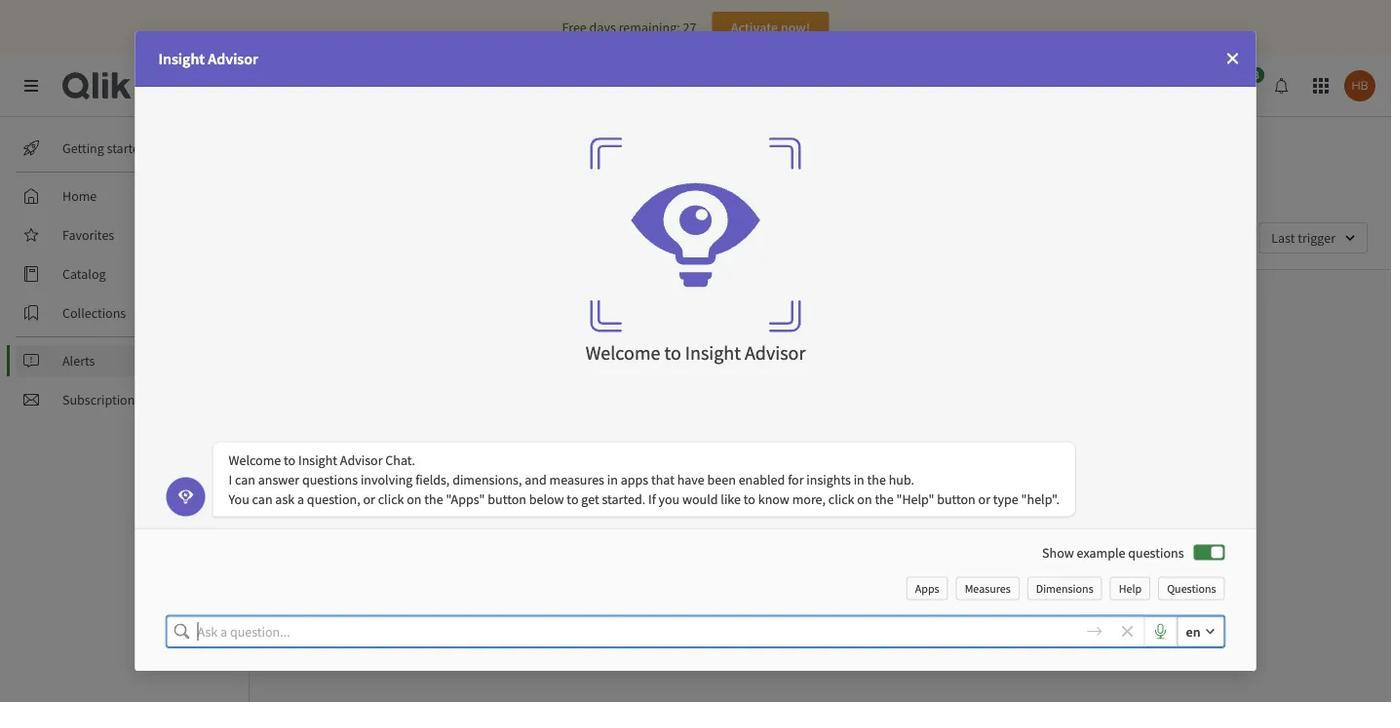 Task type: vqa. For each thing, say whether or not it's contained in the screenshot.
ALERT,
no



Task type: describe. For each thing, give the bounding box(es) containing it.
no results found
[[777, 508, 887, 528]]

questions inside welcome to insight advisor chat. i can answer questions involving fields, dimensions, and measures in apps that have been enabled for insights in the hub. you can ask a question, or click on the "apps" button below to get started. if you would like to know more, click on the "help" button or type "help".
[[302, 471, 358, 488]]

insight advisor dialog
[[135, 31, 1257, 671]]

2 on from the left
[[858, 490, 872, 508]]

remaining:
[[619, 19, 680, 36]]

home
[[62, 187, 97, 205]]

analytics
[[192, 74, 266, 98]]

show
[[1043, 544, 1075, 561]]

involving
[[361, 471, 413, 488]]

advisor inside button
[[1070, 77, 1114, 95]]

questions
[[1168, 581, 1217, 596]]

"help".
[[1022, 490, 1060, 508]]

catalog
[[62, 265, 106, 283]]

subscriptions
[[62, 391, 141, 409]]

activate now! link
[[712, 12, 829, 43]]

filters region
[[250, 207, 1392, 269]]

favorites link
[[16, 219, 234, 251]]

welcome to insight advisor
[[586, 340, 806, 365]]

started
[[107, 139, 147, 157]]

chat.
[[386, 451, 416, 469]]

measures
[[550, 471, 605, 488]]

searchbar element
[[618, 70, 959, 102]]

insights
[[807, 471, 851, 488]]

"apps"
[[446, 490, 485, 508]]

activate now!
[[731, 19, 811, 36]]

alerts
[[62, 352, 95, 370]]

advisor inside welcome to insight advisor chat. i can answer questions involving fields, dimensions, and measures in apps that have been enabled for insights in the hub. you can ask a question, or click on the "apps" button below to get started. if you would like to know more, click on the "help" button or type "help".
[[340, 451, 383, 469]]

1 vertical spatial can
[[252, 490, 273, 508]]

questions link
[[1159, 577, 1225, 600]]

1 click from the left
[[378, 490, 404, 508]]

en
[[1186, 623, 1201, 640]]

analytics services
[[192, 74, 337, 98]]

analytics services element
[[192, 74, 337, 98]]

1 in from the left
[[607, 471, 618, 488]]

en button
[[1178, 616, 1225, 647]]

below
[[529, 490, 564, 508]]

2 or from the left
[[979, 490, 991, 508]]

27
[[683, 19, 697, 36]]

enabled
[[739, 471, 785, 488]]

welcome for welcome to insight advisor
[[586, 340, 661, 365]]

help link
[[1110, 577, 1151, 600]]

insight inside welcome to insight advisor chat. i can answer questions involving fields, dimensions, and measures in apps that have been enabled for insights in the hub. you can ask a question, or click on the "apps" button below to get started. if you would like to know more, click on the "help" button or type "help".
[[298, 451, 337, 469]]

Ask a question... text field
[[197, 616, 1070, 648]]

"help"
[[897, 490, 935, 508]]

been
[[708, 471, 736, 488]]

type
[[994, 490, 1019, 508]]

catalog link
[[16, 258, 234, 290]]

ask
[[1003, 77, 1024, 95]]

2 click from the left
[[829, 490, 855, 508]]

have
[[677, 471, 705, 488]]

started.
[[602, 490, 646, 508]]

the up found
[[875, 490, 894, 508]]

1 on from the left
[[407, 490, 422, 508]]

you
[[229, 490, 249, 508]]

insight inside ask insight advisor button
[[1026, 77, 1067, 95]]

a
[[297, 490, 304, 508]]

days
[[590, 19, 616, 36]]



Task type: locate. For each thing, give the bounding box(es) containing it.
activate
[[731, 19, 778, 36]]

for
[[788, 471, 804, 488]]

dimensions,
[[453, 471, 522, 488]]

apps
[[621, 471, 649, 488]]

0 horizontal spatial on
[[407, 490, 422, 508]]

to
[[665, 340, 681, 365], [284, 451, 296, 469], [567, 490, 579, 508], [744, 490, 756, 508]]

1 horizontal spatial or
[[979, 490, 991, 508]]

get
[[582, 490, 599, 508]]

navigation pane element
[[0, 125, 249, 423]]

found
[[848, 508, 887, 528]]

0 horizontal spatial in
[[607, 471, 618, 488]]

1 horizontal spatial questions
[[1129, 544, 1184, 561]]

button
[[488, 490, 527, 508], [937, 490, 976, 508]]

advisor
[[208, 49, 258, 68], [1070, 77, 1114, 95], [745, 340, 806, 365], [340, 451, 383, 469]]

insight
[[158, 49, 205, 68], [1026, 77, 1067, 95], [685, 340, 741, 365], [298, 451, 337, 469]]

or left type
[[979, 490, 991, 508]]

0 horizontal spatial questions
[[302, 471, 358, 488]]

if
[[648, 490, 656, 508]]

0 vertical spatial questions
[[302, 471, 358, 488]]

welcome for welcome to insight advisor chat. i can answer questions involving fields, dimensions, and measures in apps that have been enabled for insights in the hub. you can ask a question, or click on the "apps" button below to get started. if you would like to know more, click on the "help" button or type "help".
[[229, 451, 281, 469]]

0 vertical spatial welcome
[[586, 340, 661, 365]]

the left hub. on the right bottom of page
[[868, 471, 886, 488]]

in right 'insights'
[[854, 471, 865, 488]]

ask
[[275, 490, 295, 508]]

free
[[562, 19, 587, 36]]

example
[[1077, 544, 1126, 561]]

welcome
[[586, 340, 661, 365], [229, 451, 281, 469]]

0 horizontal spatial click
[[378, 490, 404, 508]]

can
[[235, 471, 255, 488], [252, 490, 273, 508]]

help
[[1119, 581, 1142, 596]]

0 horizontal spatial button
[[488, 490, 527, 508]]

questions
[[302, 471, 358, 488], [1129, 544, 1184, 561]]

that
[[651, 471, 675, 488]]

click down the involving at the bottom left of page
[[378, 490, 404, 508]]

collections link
[[16, 297, 234, 329]]

button down the dimensions,
[[488, 490, 527, 508]]

answer
[[258, 471, 300, 488]]

favorites
[[62, 226, 114, 244]]

hub.
[[889, 471, 915, 488]]

click up no results found
[[829, 490, 855, 508]]

you
[[659, 490, 680, 508]]

measures
[[965, 581, 1011, 596]]

now!
[[781, 19, 811, 36]]

0 horizontal spatial or
[[363, 490, 375, 508]]

getting
[[62, 139, 104, 157]]

like
[[721, 490, 741, 508]]

1 horizontal spatial click
[[829, 490, 855, 508]]

ask insight advisor
[[1003, 77, 1114, 95]]

and
[[525, 471, 547, 488]]

know
[[758, 490, 790, 508]]

dimensions
[[1036, 581, 1094, 596]]

questions up question,
[[302, 471, 358, 488]]

dimensions link
[[1028, 577, 1103, 600]]

no
[[777, 508, 796, 528]]

would
[[683, 490, 718, 508]]

home link
[[16, 180, 234, 212]]

1 vertical spatial questions
[[1129, 544, 1184, 561]]

1 horizontal spatial on
[[858, 490, 872, 508]]

on down fields,
[[407, 490, 422, 508]]

or down the involving at the bottom left of page
[[363, 490, 375, 508]]

more,
[[793, 490, 826, 508]]

i
[[229, 471, 232, 488]]

in
[[607, 471, 618, 488], [854, 471, 865, 488]]

on
[[407, 490, 422, 508], [858, 490, 872, 508]]

Search text field
[[649, 70, 959, 102]]

last trigger image
[[1259, 222, 1368, 254]]

measures link
[[956, 577, 1020, 600]]

0 vertical spatial can
[[235, 471, 255, 488]]

welcome inside welcome to insight advisor chat. i can answer questions involving fields, dimensions, and measures in apps that have been enabled for insights in the hub. you can ask a question, or click on the "apps" button below to get started. if you would like to know more, click on the "help" button or type "help".
[[229, 451, 281, 469]]

button right "help"
[[937, 490, 976, 508]]

close sidebar menu image
[[23, 78, 39, 94]]

insight advisor
[[158, 49, 258, 68]]

1 horizontal spatial in
[[854, 471, 865, 488]]

1 vertical spatial welcome
[[229, 451, 281, 469]]

getting started link
[[16, 133, 234, 164]]

ask insight advisor button
[[971, 70, 1123, 101]]

0 horizontal spatial welcome
[[229, 451, 281, 469]]

in left apps
[[607, 471, 618, 488]]

2 in from the left
[[854, 471, 865, 488]]

can left the ask
[[252, 490, 273, 508]]

apps link
[[907, 577, 949, 600]]

getting started
[[62, 139, 147, 157]]

on up found
[[858, 490, 872, 508]]

free days remaining: 27
[[562, 19, 697, 36]]

can right i
[[235, 471, 255, 488]]

alerts link
[[16, 345, 234, 376]]

subscriptions link
[[16, 384, 234, 415]]

the
[[868, 471, 886, 488], [425, 490, 443, 508], [875, 490, 894, 508]]

1 or from the left
[[363, 490, 375, 508]]

results
[[799, 508, 845, 528]]

questions up help
[[1129, 544, 1184, 561]]

services
[[270, 74, 337, 98]]

apps
[[916, 581, 940, 596]]

fields,
[[416, 471, 450, 488]]

1 horizontal spatial welcome
[[586, 340, 661, 365]]

welcome to insight advisor chat. i can answer questions involving fields, dimensions, and measures in apps that have been enabled for insights in the hub. you can ask a question, or click on the "apps" button below to get started. if you would like to know more, click on the "help" button or type "help".
[[229, 451, 1060, 508]]

or
[[363, 490, 375, 508], [979, 490, 991, 508]]

2 button from the left
[[937, 490, 976, 508]]

click
[[378, 490, 404, 508], [829, 490, 855, 508]]

collections
[[62, 304, 126, 322]]

1 horizontal spatial button
[[937, 490, 976, 508]]

show example questions
[[1043, 544, 1184, 561]]

chat shortcuts list
[[899, 577, 1225, 600]]

the down fields,
[[425, 490, 443, 508]]

question,
[[307, 490, 361, 508]]

1 button from the left
[[488, 490, 527, 508]]



